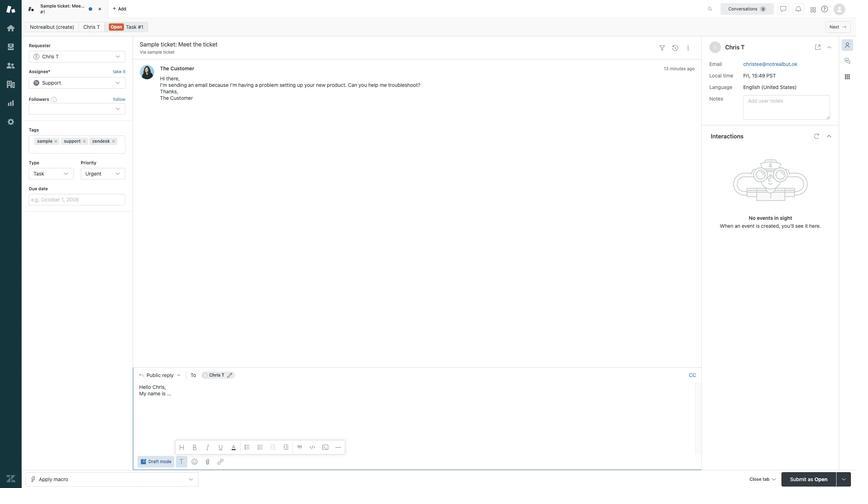 Task type: vqa. For each thing, say whether or not it's contained in the screenshot.
self-
no



Task type: locate. For each thing, give the bounding box(es) containing it.
new
[[316, 82, 326, 88]]

info on adding followers image
[[51, 97, 57, 102]]

0 vertical spatial ticket
[[92, 3, 104, 9]]

#1 inside secondary element
[[138, 24, 143, 30]]

1 horizontal spatial open
[[815, 476, 828, 482]]

date
[[38, 186, 48, 191]]

1 remove image from the left
[[54, 139, 58, 143]]

the up the hi
[[160, 65, 169, 72]]

mode
[[160, 459, 171, 464]]

remove image right support
[[82, 139, 86, 143]]

follow button
[[113, 96, 125, 103]]

0 horizontal spatial ticket
[[92, 3, 104, 9]]

english (united states)
[[744, 84, 797, 90]]

1 vertical spatial #1
[[138, 24, 143, 30]]

0 horizontal spatial close image
[[96, 5, 103, 13]]

0 vertical spatial it
[[123, 69, 125, 74]]

0 horizontal spatial task
[[34, 170, 44, 177]]

1 horizontal spatial an
[[735, 223, 741, 229]]

1 horizontal spatial it
[[805, 223, 808, 229]]

0 horizontal spatial remove image
[[54, 139, 58, 143]]

an left event
[[735, 223, 741, 229]]

take
[[113, 69, 122, 74]]

(create)
[[56, 24, 74, 30]]

it right take
[[123, 69, 125, 74]]

fri, 15:49 pst
[[744, 72, 776, 78]]

tab
[[22, 0, 108, 18]]

the down thanks,
[[160, 95, 169, 101]]

1 horizontal spatial close image
[[827, 44, 833, 50]]

a
[[255, 82, 258, 88]]

1 vertical spatial customer
[[170, 95, 193, 101]]

t
[[97, 24, 100, 30], [741, 44, 745, 50], [56, 53, 59, 60], [222, 372, 224, 378]]

task inside popup button
[[34, 170, 44, 177]]

ticket right the
[[92, 3, 104, 9]]

assignee* element
[[29, 77, 125, 89]]

draft
[[148, 459, 159, 464]]

1 vertical spatial ticket
[[163, 49, 175, 55]]

main element
[[0, 0, 22, 488]]

email
[[195, 82, 208, 88]]

task inside secondary element
[[126, 24, 137, 30]]

chris t down requester
[[42, 53, 59, 60]]

sample
[[40, 3, 56, 9]]

an left the email
[[188, 82, 194, 88]]

is left ...
[[162, 390, 166, 396]]

13
[[664, 66, 669, 72]]

because
[[209, 82, 229, 88]]

1 horizontal spatial remove image
[[82, 139, 86, 143]]

#1 up via
[[138, 24, 143, 30]]

admin image
[[6, 117, 15, 127]]

sample down the 'tags'
[[37, 138, 52, 144]]

1 horizontal spatial task
[[126, 24, 137, 30]]

open left task #1
[[111, 24, 122, 30]]

draft mode button
[[138, 456, 174, 467]]

events image
[[673, 45, 678, 51]]

christee@notrealbut.ok image
[[202, 372, 208, 378]]

conversations
[[729, 6, 758, 11]]

remove image for sample
[[54, 139, 58, 143]]

ticket inside sample ticket: meet the ticket #1
[[92, 3, 104, 9]]

1 vertical spatial an
[[735, 223, 741, 229]]

remove image
[[54, 139, 58, 143], [82, 139, 86, 143]]

an
[[188, 82, 194, 88], [735, 223, 741, 229]]

it right see
[[805, 223, 808, 229]]

#1
[[40, 9, 45, 15], [138, 24, 143, 30]]

1 horizontal spatial i'm
[[230, 82, 237, 88]]

0 vertical spatial is
[[756, 223, 760, 229]]

edit user image
[[227, 373, 232, 378]]

0 horizontal spatial #1
[[40, 9, 45, 15]]

take it
[[113, 69, 125, 74]]

numbered list (cmd shift 7) image
[[257, 444, 263, 450]]

task #1
[[126, 24, 143, 30]]

Public reply composer Draft mode text field
[[136, 383, 693, 398]]

tab
[[763, 476, 770, 482]]

chris t inside 'requester' element
[[42, 53, 59, 60]]

open right as at bottom
[[815, 476, 828, 482]]

close image
[[96, 5, 103, 13], [827, 44, 833, 50]]

zendesk
[[92, 138, 110, 144]]

local time
[[710, 72, 733, 78]]

you'll
[[782, 223, 794, 229]]

0 vertical spatial task
[[126, 24, 137, 30]]

0 vertical spatial the
[[160, 65, 169, 72]]

apply macro
[[39, 476, 68, 482]]

thanks,
[[160, 88, 178, 95]]

next
[[830, 24, 839, 30]]

add button
[[108, 0, 131, 18]]

1 horizontal spatial #1
[[138, 24, 143, 30]]

name
[[148, 390, 160, 396]]

1 vertical spatial the
[[160, 95, 169, 101]]

user image
[[713, 45, 718, 49], [714, 45, 717, 49]]

chris t link
[[79, 22, 105, 32]]

#1 down sample
[[40, 9, 45, 15]]

add
[[118, 6, 126, 11]]

is right event
[[756, 223, 760, 229]]

due date
[[29, 186, 48, 191]]

underline (cmd u) image
[[218, 444, 224, 450]]

sight
[[780, 215, 792, 221]]

language
[[710, 84, 733, 90]]

christee@notrealbut.ok
[[744, 61, 798, 67]]

public
[[147, 372, 161, 378]]

i'm down the hi
[[160, 82, 167, 88]]

1 vertical spatial is
[[162, 390, 166, 396]]

1 horizontal spatial is
[[756, 223, 760, 229]]

english
[[744, 84, 760, 90]]

see
[[796, 223, 804, 229]]

1 horizontal spatial ticket
[[163, 49, 175, 55]]

1 vertical spatial task
[[34, 170, 44, 177]]

0 vertical spatial an
[[188, 82, 194, 88]]

open
[[111, 24, 122, 30], [815, 476, 828, 482]]

zendesk image
[[6, 474, 15, 483]]

it inside button
[[123, 69, 125, 74]]

#1 inside sample ticket: meet the ticket #1
[[40, 9, 45, 15]]

reporting image
[[6, 98, 15, 108]]

...
[[167, 390, 171, 396]]

it inside 'no events in sight when an event is created, you'll see it here.'
[[805, 223, 808, 229]]

chris t
[[83, 24, 100, 30], [726, 44, 745, 50], [42, 53, 59, 60], [209, 372, 224, 378]]

displays possible ticket submission types image
[[841, 476, 847, 482]]

the
[[160, 65, 169, 72], [160, 95, 169, 101]]

chris t down the
[[83, 24, 100, 30]]

minutes
[[670, 66, 686, 72]]

customer up the there,
[[171, 65, 194, 72]]

is
[[756, 223, 760, 229], [162, 390, 166, 396]]

13 minutes ago text field
[[664, 66, 695, 72]]

via sample ticket
[[140, 49, 175, 55]]

cc
[[689, 372, 696, 378]]

the inside hi there, i'm sending an email because i'm having a problem setting up your new product. can you help me troubleshoot? thanks, the customer
[[160, 95, 169, 101]]

chris down the
[[83, 24, 95, 30]]

0 vertical spatial #1
[[40, 9, 45, 15]]

0 horizontal spatial open
[[111, 24, 122, 30]]

notrealbut (create) button
[[25, 22, 79, 32]]

i'm left having
[[230, 82, 237, 88]]

task down type
[[34, 170, 44, 177]]

customer down the sending
[[170, 95, 193, 101]]

code block (ctrl shift 6) image
[[322, 444, 328, 450]]

up
[[297, 82, 303, 88]]

zendesk products image
[[811, 7, 816, 12]]

close image inside "tab"
[[96, 5, 103, 13]]

help
[[368, 82, 378, 88]]

i'm
[[160, 82, 167, 88], [230, 82, 237, 88]]

0 horizontal spatial i'm
[[160, 82, 167, 88]]

filter image
[[660, 45, 665, 51]]

1 vertical spatial close image
[[827, 44, 833, 50]]

as
[[808, 476, 814, 482]]

the customer link
[[160, 65, 194, 72]]

chris
[[83, 24, 95, 30], [726, 44, 740, 50], [42, 53, 54, 60], [209, 372, 221, 378]]

Add user notes text field
[[744, 95, 830, 119]]

notrealbut (create)
[[30, 24, 74, 30]]

chris t right the christee@notrealbut.ok image on the left of the page
[[209, 372, 224, 378]]

ticket actions image
[[686, 45, 691, 51]]

follow
[[113, 97, 125, 102]]

1 horizontal spatial sample
[[147, 49, 162, 55]]

0 horizontal spatial is
[[162, 390, 166, 396]]

0 horizontal spatial it
[[123, 69, 125, 74]]

2 the from the top
[[160, 95, 169, 101]]

ticket up the customer
[[163, 49, 175, 55]]

it
[[123, 69, 125, 74], [805, 223, 808, 229]]

support
[[64, 138, 81, 144]]

take it button
[[113, 68, 125, 76]]

0 vertical spatial open
[[111, 24, 122, 30]]

next button
[[826, 21, 851, 33]]

0 vertical spatial close image
[[96, 5, 103, 13]]

close image right view more details image
[[827, 44, 833, 50]]

close image right the
[[96, 5, 103, 13]]

cc button
[[689, 372, 696, 378]]

notes
[[710, 95, 723, 101]]

ticket:
[[57, 3, 71, 9]]

2 remove image from the left
[[82, 139, 86, 143]]

product.
[[327, 82, 347, 88]]

via
[[140, 49, 146, 55]]

the customer
[[160, 65, 194, 72]]

due
[[29, 186, 37, 191]]

sample right via
[[147, 49, 162, 55]]

remove image
[[111, 139, 116, 143]]

1 vertical spatial it
[[805, 223, 808, 229]]

1 vertical spatial open
[[815, 476, 828, 482]]

apps image
[[845, 74, 851, 80]]

sample
[[147, 49, 162, 55], [37, 138, 52, 144]]

remove image left support
[[54, 139, 58, 143]]

task down add
[[126, 24, 137, 30]]

chris down requester
[[42, 53, 54, 60]]

followers
[[29, 97, 49, 102]]

0 horizontal spatial an
[[188, 82, 194, 88]]

customer
[[171, 65, 194, 72], [170, 95, 193, 101]]

chris right the christee@notrealbut.ok image on the left of the page
[[209, 372, 221, 378]]

1 vertical spatial sample
[[37, 138, 52, 144]]

having
[[238, 82, 254, 88]]



Task type: describe. For each thing, give the bounding box(es) containing it.
customers image
[[6, 61, 15, 70]]

15:49
[[752, 72, 765, 78]]

hi
[[160, 75, 165, 82]]

states)
[[780, 84, 797, 90]]

tab containing sample ticket: meet the ticket
[[22, 0, 108, 18]]

an inside hi there, i'm sending an email because i'm having a problem setting up your new product. can you help me troubleshoot? thanks, the customer
[[188, 82, 194, 88]]

can
[[348, 82, 357, 88]]

urgent
[[85, 170, 101, 177]]

there,
[[166, 75, 180, 82]]

code span (ctrl shift 5) image
[[310, 444, 315, 450]]

0 vertical spatial sample
[[147, 49, 162, 55]]

problem
[[259, 82, 278, 88]]

requester
[[29, 43, 51, 48]]

apply
[[39, 476, 52, 482]]

urgent button
[[81, 168, 125, 179]]

assignee*
[[29, 69, 50, 74]]

here.
[[810, 223, 821, 229]]

created,
[[761, 223, 781, 229]]

hide composer image
[[414, 364, 420, 370]]

macro
[[54, 476, 68, 482]]

format text image
[[179, 459, 184, 465]]

sample ticket: meet the ticket #1
[[40, 3, 104, 15]]

view more details image
[[815, 44, 821, 50]]

type
[[29, 160, 39, 165]]

the
[[84, 3, 91, 9]]

when
[[720, 223, 734, 229]]

an inside 'no events in sight when an event is created, you'll see it here.'
[[735, 223, 741, 229]]

followers element
[[29, 103, 125, 115]]

is inside hello chris, my name is ...
[[162, 390, 166, 396]]

public reply
[[147, 372, 174, 378]]

customer context image
[[845, 42, 851, 48]]

task for task
[[34, 170, 44, 177]]

pst
[[767, 72, 776, 78]]

tags
[[29, 127, 39, 133]]

secondary element
[[22, 20, 856, 34]]

remove image for support
[[82, 139, 86, 143]]

decrease indent (cmd [) image
[[270, 444, 276, 450]]

troubleshoot?
[[388, 82, 420, 88]]

0 horizontal spatial sample
[[37, 138, 52, 144]]

chris inside 'requester' element
[[42, 53, 54, 60]]

1 i'm from the left
[[160, 82, 167, 88]]

chris inside secondary element
[[83, 24, 95, 30]]

fri,
[[744, 72, 751, 78]]

close tab button
[[747, 472, 779, 487]]

your
[[304, 82, 315, 88]]

notifications image
[[796, 6, 802, 12]]

reply
[[162, 372, 174, 378]]

no events in sight when an event is created, you'll see it here.
[[720, 215, 821, 229]]

increase indent (cmd ]) image
[[283, 444, 289, 450]]

is inside 'no events in sight when an event is created, you'll see it here.'
[[756, 223, 760, 229]]

chris t inside chris t link
[[83, 24, 100, 30]]

quote (cmd shift 9) image
[[297, 444, 302, 450]]

button displays agent's chat status as invisible. image
[[781, 6, 786, 12]]

you
[[359, 82, 367, 88]]

time
[[723, 72, 733, 78]]

zendesk support image
[[6, 5, 15, 14]]

add link (cmd k) image
[[218, 459, 223, 465]]

t inside secondary element
[[97, 24, 100, 30]]

add attachment image
[[205, 459, 210, 465]]

hello
[[139, 384, 151, 390]]

open inside secondary element
[[111, 24, 122, 30]]

local
[[710, 72, 722, 78]]

bulleted list (cmd shift 8) image
[[244, 444, 250, 450]]

chris t up time
[[726, 44, 745, 50]]

meet
[[72, 3, 83, 9]]

horizontal rule (cmd shift l) image
[[335, 444, 341, 450]]

ago
[[687, 66, 695, 72]]

Subject field
[[138, 40, 655, 49]]

0 vertical spatial customer
[[171, 65, 194, 72]]

public reply button
[[133, 368, 186, 383]]

italic (cmd i) image
[[205, 444, 211, 450]]

event
[[742, 223, 755, 229]]

draft mode
[[148, 459, 171, 464]]

organizations image
[[6, 80, 15, 89]]

tabs tab list
[[22, 0, 700, 18]]

in
[[775, 215, 779, 221]]

to
[[191, 372, 196, 378]]

hi there, i'm sending an email because i'm having a problem setting up your new product. can you help me troubleshoot? thanks, the customer
[[160, 75, 420, 101]]

close tab
[[750, 476, 770, 482]]

submit
[[790, 476, 807, 482]]

priority
[[81, 160, 96, 165]]

task button
[[29, 168, 74, 179]]

get help image
[[822, 6, 828, 12]]

insert emojis image
[[192, 459, 197, 465]]

views image
[[6, 42, 15, 52]]

hello chris, my name is ...
[[139, 384, 171, 396]]

avatar image
[[140, 65, 154, 79]]

Due date field
[[29, 194, 125, 206]]

chris up time
[[726, 44, 740, 50]]

sending
[[168, 82, 187, 88]]

notrealbut
[[30, 24, 55, 30]]

1 the from the top
[[160, 65, 169, 72]]

no
[[749, 215, 756, 221]]

support
[[42, 80, 61, 86]]

headings image
[[179, 444, 185, 450]]

events
[[757, 215, 773, 221]]

interactions
[[711, 133, 744, 139]]

task for task #1
[[126, 24, 137, 30]]

setting
[[280, 82, 296, 88]]

get started image
[[6, 23, 15, 33]]

13 minutes ago
[[664, 66, 695, 72]]

2 i'm from the left
[[230, 82, 237, 88]]

(united
[[762, 84, 779, 90]]

bold (cmd b) image
[[192, 444, 198, 450]]

requester element
[[29, 51, 125, 62]]

customer inside hi there, i'm sending an email because i'm having a problem setting up your new product. can you help me troubleshoot? thanks, the customer
[[170, 95, 193, 101]]

email
[[710, 61, 722, 67]]



